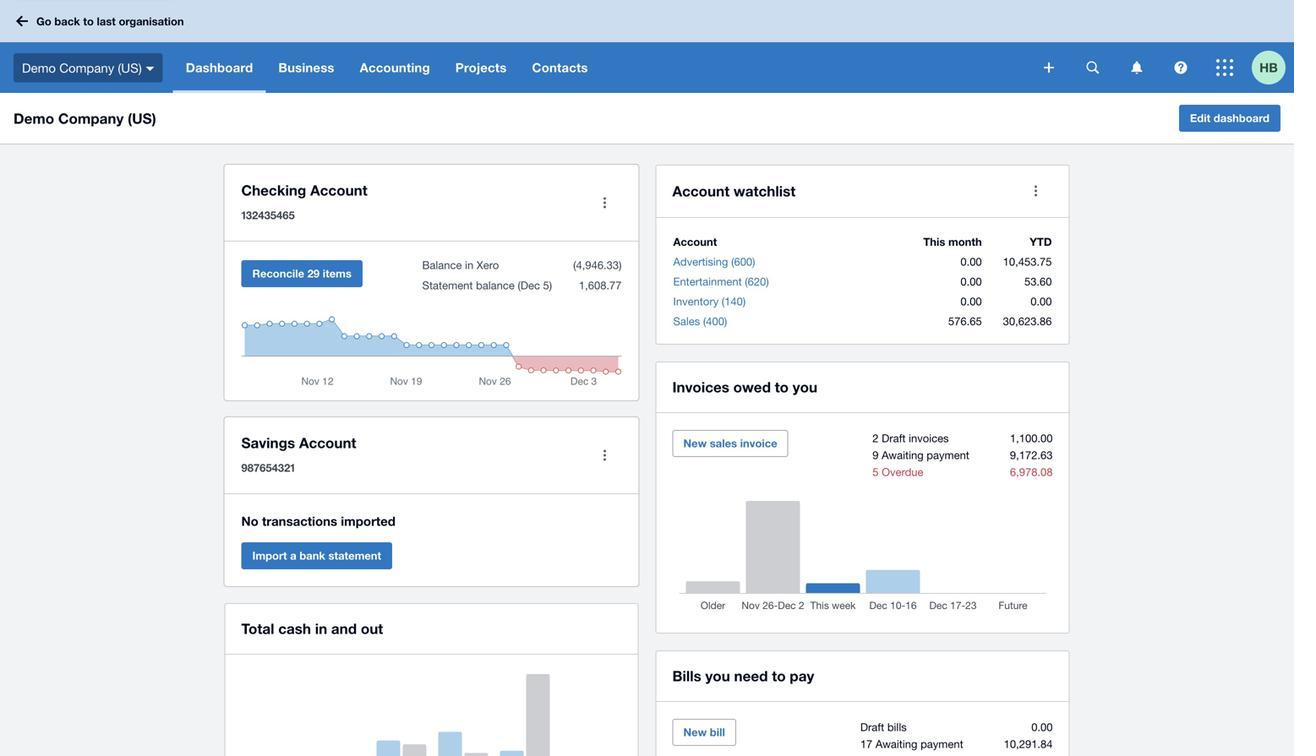 Task type: vqa. For each thing, say whether or not it's contained in the screenshot.
categories within the "Keep an eye on the money coming in and out by sorting transactions into categories"
no



Task type: locate. For each thing, give the bounding box(es) containing it.
account
[[310, 182, 368, 199], [673, 183, 730, 200], [674, 236, 717, 249], [299, 435, 356, 452]]

contacts
[[532, 60, 588, 75]]

you right owed
[[793, 379, 818, 396]]

1 vertical spatial (us)
[[128, 110, 156, 127]]

accounting button
[[347, 42, 443, 93]]

inventory (140) link
[[674, 295, 746, 308]]

(4,946.33)
[[574, 259, 622, 272]]

17 awaiting payment link
[[861, 738, 964, 751]]

to right owed
[[775, 379, 789, 396]]

bills
[[888, 721, 907, 734]]

awaiting up "overdue"
[[882, 449, 924, 462]]

you right bills at bottom
[[706, 668, 730, 685]]

5 overdue
[[873, 466, 924, 479]]

0 horizontal spatial svg image
[[1087, 61, 1100, 74]]

demo company (us) down back
[[22, 60, 142, 75]]

company down the demo company (us) popup button
[[58, 110, 124, 127]]

1 horizontal spatial you
[[793, 379, 818, 396]]

total
[[241, 621, 274, 638]]

1 horizontal spatial in
[[465, 259, 474, 272]]

you inside the invoices owed to you link
[[793, 379, 818, 396]]

1 new from the top
[[684, 437, 707, 450]]

you inside bills you need to pay link
[[706, 668, 730, 685]]

and
[[331, 621, 357, 638]]

1 vertical spatial you
[[706, 668, 730, 685]]

(us) down go back to last organisation
[[118, 60, 142, 75]]

imported
[[341, 514, 396, 529]]

2 new from the top
[[684, 726, 707, 740]]

30,623.86
[[1004, 315, 1052, 328]]

new for new sales invoice
[[684, 437, 707, 450]]

savings
[[241, 435, 295, 452]]

new inside button
[[684, 437, 707, 450]]

you
[[793, 379, 818, 396], [706, 668, 730, 685]]

this
[[924, 236, 946, 249]]

edit dashboard
[[1191, 112, 1270, 125]]

in left xero
[[465, 259, 474, 272]]

projects
[[456, 60, 507, 75]]

xero
[[477, 259, 499, 272]]

ytd
[[1030, 236, 1052, 249]]

1 vertical spatial in
[[315, 621, 327, 638]]

dashboard
[[1214, 112, 1270, 125]]

2
[[873, 432, 879, 445]]

demo company (us) inside popup button
[[22, 60, 142, 75]]

1 vertical spatial payment
[[921, 738, 964, 751]]

demo down the demo company (us) popup button
[[14, 110, 54, 127]]

payment
[[927, 449, 970, 462], [921, 738, 964, 751]]

total cash in and out link
[[241, 617, 383, 641]]

demo company (us) button
[[0, 42, 173, 93]]

company down go back to last organisation link
[[59, 60, 114, 75]]

go back to last organisation
[[36, 15, 184, 28]]

1 vertical spatial demo company (us)
[[14, 110, 156, 127]]

(140)
[[722, 295, 746, 308]]

1 vertical spatial new
[[684, 726, 707, 740]]

new
[[684, 437, 707, 450], [684, 726, 707, 740]]

9 awaiting payment
[[873, 449, 970, 462]]

0.00 link for 10,453.75
[[961, 255, 982, 269]]

balance
[[476, 279, 515, 292]]

0.00
[[961, 255, 982, 269], [961, 275, 982, 288], [961, 295, 982, 308], [1031, 295, 1052, 308], [1032, 721, 1053, 734]]

0 vertical spatial to
[[83, 15, 94, 28]]

10,291.84 link
[[1004, 738, 1053, 751]]

draft right 2
[[882, 432, 906, 445]]

1 horizontal spatial svg image
[[1132, 61, 1143, 74]]

statement
[[422, 279, 473, 292]]

53.60
[[1025, 275, 1052, 288]]

to left pay on the bottom right
[[772, 668, 786, 685]]

statement balance (dec 5)
[[422, 279, 552, 292]]

(us) down the demo company (us) popup button
[[128, 110, 156, 127]]

payment for 17 awaiting payment
[[921, 738, 964, 751]]

demo down go
[[22, 60, 56, 75]]

demo company (us) down the demo company (us) popup button
[[14, 110, 156, 127]]

to left last
[[83, 15, 94, 28]]

0 vertical spatial awaiting
[[882, 449, 924, 462]]

no
[[241, 514, 259, 529]]

in
[[465, 259, 474, 272], [315, 621, 327, 638]]

need
[[734, 668, 768, 685]]

svg image inside go back to last organisation link
[[16, 16, 28, 27]]

bank
[[300, 550, 326, 563]]

svg image
[[1087, 61, 1100, 74], [1132, 61, 1143, 74]]

new bill
[[684, 726, 725, 740]]

1 vertical spatial awaiting
[[876, 738, 918, 751]]

go
[[36, 15, 51, 28]]

new left sales
[[684, 437, 707, 450]]

import
[[252, 550, 287, 563]]

banner
[[0, 0, 1295, 93]]

new left the bill
[[684, 726, 707, 740]]

invoices owed to you link
[[673, 375, 818, 399]]

sales (400)
[[674, 315, 728, 328]]

0 vertical spatial payment
[[927, 449, 970, 462]]

bills you need to pay
[[673, 668, 815, 685]]

0 vertical spatial new
[[684, 437, 707, 450]]

0.00 for 10,453.75
[[961, 255, 982, 269]]

svg image
[[16, 16, 28, 27], [1217, 59, 1234, 76], [1175, 61, 1188, 74], [1044, 63, 1055, 73], [146, 67, 155, 71]]

new inside button
[[684, 726, 707, 740]]

awaiting down 'bills'
[[876, 738, 918, 751]]

account left the watchlist
[[673, 183, 730, 200]]

(us) inside popup button
[[118, 60, 142, 75]]

0 vertical spatial you
[[793, 379, 818, 396]]

month
[[949, 236, 982, 249]]

new sales invoice button
[[673, 430, 789, 458]]

to
[[83, 15, 94, 28], [775, 379, 789, 396], [772, 668, 786, 685]]

in left and
[[315, 621, 327, 638]]

statement
[[329, 550, 381, 563]]

9,172.63 link
[[1011, 449, 1053, 462]]

1 vertical spatial to
[[775, 379, 789, 396]]

5 overdue link
[[873, 466, 924, 479]]

new bill button
[[673, 720, 736, 747]]

1 vertical spatial company
[[58, 110, 124, 127]]

29
[[308, 267, 320, 280]]

0 vertical spatial demo company (us)
[[22, 60, 142, 75]]

this month
[[924, 236, 982, 249]]

1 svg image from the left
[[1087, 61, 1100, 74]]

0 vertical spatial (us)
[[118, 60, 142, 75]]

account right the savings
[[299, 435, 356, 452]]

sales (400) link
[[674, 315, 728, 328]]

banner containing dashboard
[[0, 0, 1295, 93]]

projects button
[[443, 42, 520, 93]]

0 vertical spatial company
[[59, 60, 114, 75]]

draft up 17
[[861, 721, 885, 734]]

0 vertical spatial demo
[[22, 60, 56, 75]]

1,100.00 link
[[1011, 432, 1053, 445]]

0 horizontal spatial you
[[706, 668, 730, 685]]

balance
[[422, 259, 462, 272]]



Task type: describe. For each thing, give the bounding box(es) containing it.
1 vertical spatial draft
[[861, 721, 885, 734]]

advertising
[[674, 255, 729, 269]]

(dec
[[518, 279, 540, 292]]

new for new bill
[[684, 726, 707, 740]]

watchlist overflow menu toggle image
[[1019, 174, 1053, 208]]

10,453.75
[[1004, 255, 1052, 269]]

company inside popup button
[[59, 60, 114, 75]]

total cash in and out
[[241, 621, 383, 638]]

awaiting for draft
[[882, 449, 924, 462]]

back
[[54, 15, 80, 28]]

reconcile 29 items
[[252, 267, 352, 280]]

to for last
[[83, 15, 94, 28]]

account watchlist
[[673, 183, 796, 200]]

no transactions imported
[[241, 514, 396, 529]]

1,608.77
[[576, 279, 622, 292]]

watchlist
[[734, 183, 796, 200]]

out
[[361, 621, 383, 638]]

last
[[97, 15, 116, 28]]

organisation
[[119, 15, 184, 28]]

(620)
[[745, 275, 769, 288]]

invoice
[[741, 437, 778, 450]]

dashboard
[[186, 60, 253, 75]]

6,978.08
[[1011, 466, 1053, 479]]

987654321
[[241, 462, 295, 475]]

manage menu toggle image
[[588, 186, 622, 220]]

entertainment (620)
[[674, 275, 769, 288]]

0.00 link for 53.60
[[961, 275, 982, 288]]

0 vertical spatial draft
[[882, 432, 906, 445]]

accounting
[[360, 60, 430, 75]]

30,623.86 link
[[1004, 315, 1052, 328]]

new sales invoice
[[684, 437, 778, 450]]

bills you need to pay link
[[673, 665, 815, 688]]

5
[[873, 466, 879, 479]]

2 draft invoices link
[[873, 432, 949, 445]]

overdue
[[882, 466, 924, 479]]

9,172.63
[[1011, 449, 1053, 462]]

(400)
[[704, 315, 728, 328]]

dashboard link
[[173, 42, 266, 93]]

a
[[290, 550, 297, 563]]

9
[[873, 449, 879, 462]]

owed
[[734, 379, 771, 396]]

savings account
[[241, 435, 356, 452]]

10,453.75 link
[[1004, 255, 1052, 269]]

bills
[[673, 668, 702, 685]]

edit dashboard button
[[1180, 105, 1281, 132]]

(600)
[[732, 255, 756, 269]]

demo inside popup button
[[22, 60, 56, 75]]

2 draft invoices
[[873, 432, 949, 445]]

0.00 for 53.60
[[961, 275, 982, 288]]

svg image inside the demo company (us) popup button
[[146, 67, 155, 71]]

1 vertical spatial demo
[[14, 110, 54, 127]]

draft bills link
[[861, 721, 907, 734]]

cash
[[278, 621, 311, 638]]

awaiting for bills
[[876, 738, 918, 751]]

manage menu toggle image
[[588, 439, 622, 473]]

576.65
[[949, 315, 982, 328]]

advertising (600) link
[[674, 255, 756, 269]]

balance in xero
[[422, 259, 499, 272]]

0 horizontal spatial in
[[315, 621, 327, 638]]

2 svg image from the left
[[1132, 61, 1143, 74]]

entertainment
[[674, 275, 742, 288]]

advertising (600)
[[674, 255, 756, 269]]

checking account
[[241, 182, 368, 199]]

payment for 9 awaiting payment
[[927, 449, 970, 462]]

account watchlist link
[[673, 179, 796, 203]]

account right 'checking'
[[310, 182, 368, 199]]

items
[[323, 267, 352, 280]]

10,291.84
[[1004, 738, 1053, 751]]

hb
[[1260, 60, 1279, 75]]

5)
[[543, 279, 552, 292]]

576.65 link
[[949, 315, 982, 328]]

9 awaiting payment link
[[873, 449, 970, 462]]

invoices owed to you
[[673, 379, 818, 396]]

import a bank statement link
[[241, 543, 392, 570]]

import a bank statement
[[252, 550, 381, 563]]

business button
[[266, 42, 347, 93]]

1,100.00
[[1011, 432, 1053, 445]]

edit
[[1191, 112, 1211, 125]]

account up advertising
[[674, 236, 717, 249]]

inventory
[[674, 295, 719, 308]]

to for you
[[775, 379, 789, 396]]

2 vertical spatial to
[[772, 668, 786, 685]]

entertainment (620) link
[[674, 275, 769, 288]]

pay
[[790, 668, 815, 685]]

hb button
[[1252, 42, 1295, 93]]

0 vertical spatial in
[[465, 259, 474, 272]]

draft bills
[[861, 721, 907, 734]]

contacts button
[[520, 42, 601, 93]]

0.00 link for 0.00
[[961, 295, 982, 308]]

0.00 for 0.00
[[961, 295, 982, 308]]

go back to last organisation link
[[10, 6, 194, 36]]

business
[[279, 60, 335, 75]]

bill
[[710, 726, 725, 740]]

132435465
[[241, 209, 295, 222]]

invoices
[[673, 379, 730, 396]]



